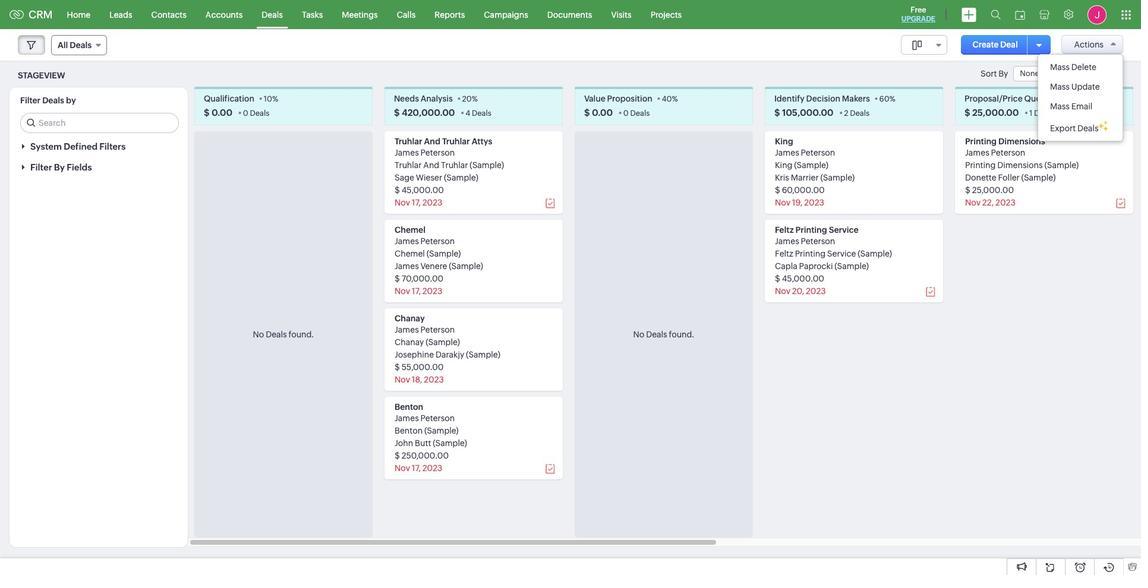 Task type: locate. For each thing, give the bounding box(es) containing it.
filter for filter by fields
[[30, 163, 52, 173]]

(sample) up josephine darakjy (sample) link
[[426, 338, 460, 347]]

22,
[[983, 198, 994, 208]]

1 vertical spatial feltz
[[775, 249, 794, 259]]

1 horizontal spatial no
[[634, 330, 645, 340]]

nov down john
[[395, 464, 410, 474]]

king up king (sample) link on the right top
[[775, 137, 794, 146]]

nov inside printing dimensions james peterson printing dimensions (sample) donette foller (sample) $ 25,000.00 nov 22, 2023
[[966, 198, 981, 208]]

0.00 down qualification
[[212, 108, 233, 118]]

benton
[[395, 403, 424, 412], [395, 427, 423, 436]]

$ down donette
[[966, 186, 971, 195]]

4 % from the left
[[890, 95, 896, 104]]

1 horizontal spatial $ 0.00
[[585, 108, 613, 118]]

chanay (sample) link
[[395, 338, 460, 347]]

$ down 'sage'
[[395, 186, 400, 195]]

0 horizontal spatial 0.00
[[212, 108, 233, 118]]

james up '70,000.00'
[[395, 262, 419, 271]]

2023 down 60,000.00
[[805, 198, 825, 208]]

0 horizontal spatial no deals found.
[[253, 330, 314, 340]]

create menu element
[[955, 0, 984, 29]]

deal right 1
[[1035, 109, 1051, 118]]

nov inside chemel james peterson chemel (sample) james venere (sample) $ 70,000.00 nov 17, 2023
[[395, 287, 410, 296]]

0 vertical spatial deal
[[1001, 40, 1019, 49]]

darakjy
[[436, 350, 465, 360]]

and
[[424, 137, 441, 146], [424, 161, 440, 170]]

james up capla at top right
[[775, 237, 800, 246]]

0 horizontal spatial 0 deals
[[243, 109, 270, 118]]

1 vertical spatial 45,000.00
[[782, 274, 825, 284]]

filter for filter deals by
[[20, 96, 41, 105]]

2 0.00 from the left
[[592, 108, 613, 118]]

printing dimensions link
[[966, 137, 1046, 146]]

25,000.00 up "22,"
[[973, 186, 1015, 195]]

(sample) up the kris marrier (sample) link
[[795, 161, 829, 170]]

10 %
[[264, 95, 278, 104]]

0 vertical spatial feltz
[[775, 226, 794, 235]]

0 vertical spatial 17,
[[412, 198, 421, 208]]

1 vertical spatial mass
[[1051, 82, 1070, 92]]

2 25,000.00 from the top
[[973, 186, 1015, 195]]

1 $ 0.00 from the left
[[204, 108, 233, 118]]

0 vertical spatial and
[[424, 137, 441, 146]]

by right sort
[[999, 69, 1009, 79]]

$ inside king james peterson king (sample) kris marrier (sample) $ 60,000.00 nov 19, 2023
[[775, 186, 781, 195]]

1 feltz from the top
[[775, 226, 794, 235]]

% right proposition
[[672, 95, 678, 104]]

2 found. from the left
[[669, 330, 695, 340]]

25,000.00 down proposal/price
[[973, 108, 1020, 118]]

peterson up benton (sample) link
[[421, 414, 455, 424]]

nov down '70,000.00'
[[395, 287, 410, 296]]

reports
[[435, 10, 465, 19]]

0.00 for qualification
[[212, 108, 233, 118]]

mass for mass delete
[[1051, 62, 1070, 72]]

kris marrier (sample) link
[[775, 173, 855, 183]]

truhlar up 'sage'
[[395, 161, 422, 170]]

by left fields
[[54, 163, 65, 173]]

2 no from the left
[[634, 330, 645, 340]]

donette
[[966, 173, 997, 183]]

benton james peterson benton (sample) john butt (sample) $ 250,000.00 nov 17, 2023
[[395, 403, 467, 474]]

2023 inside feltz printing service james peterson feltz printing service (sample) capla paprocki (sample) $ 45,000.00 nov 20, 2023
[[806, 287, 826, 296]]

3 % from the left
[[672, 95, 678, 104]]

0 vertical spatial 45,000.00
[[402, 186, 444, 195]]

printing down 19,
[[796, 226, 828, 235]]

% down mass update
[[1067, 95, 1073, 104]]

chemel down the chemel link at the left of page
[[395, 249, 425, 259]]

makers
[[843, 94, 871, 104]]

2 17, from the top
[[412, 287, 421, 296]]

marrier
[[791, 173, 819, 183]]

2 mass from the top
[[1051, 82, 1070, 92]]

nov
[[395, 198, 410, 208], [775, 198, 791, 208], [966, 198, 981, 208], [395, 287, 410, 296], [775, 287, 791, 296], [395, 375, 410, 385], [395, 464, 410, 474]]

chanay james peterson chanay (sample) josephine darakjy (sample) $ 55,000.00 nov 18, 2023
[[395, 314, 501, 385]]

0 down proposition
[[624, 109, 629, 118]]

4 deals
[[466, 109, 492, 118]]

17, for benton
[[412, 464, 421, 474]]

peterson up king (sample) link on the right top
[[801, 148, 836, 158]]

$ down proposal/price
[[965, 108, 971, 118]]

email
[[1072, 102, 1093, 111]]

0.00 down value in the right top of the page
[[592, 108, 613, 118]]

feltz printing service james peterson feltz printing service (sample) capla paprocki (sample) $ 45,000.00 nov 20, 2023
[[775, 226, 893, 296]]

2023 down wieser
[[423, 198, 443, 208]]

john
[[395, 439, 413, 449]]

nov inside "benton james peterson benton (sample) john butt (sample) $ 250,000.00 nov 17, 2023"
[[395, 464, 410, 474]]

foller
[[999, 173, 1020, 183]]

$ inside feltz printing service james peterson feltz printing service (sample) capla paprocki (sample) $ 45,000.00 nov 20, 2023
[[775, 274, 781, 284]]

1 17, from the top
[[412, 198, 421, 208]]

benton up john
[[395, 427, 423, 436]]

$ 105,000.00
[[775, 108, 834, 118]]

peterson up chanay (sample) link
[[421, 325, 455, 335]]

1 vertical spatial filter
[[30, 163, 52, 173]]

king (sample) link
[[775, 161, 829, 170]]

nov inside truhlar and truhlar attys james peterson truhlar and truhlar (sample) sage wieser (sample) $ 45,000.00 nov 17, 2023
[[395, 198, 410, 208]]

0 vertical spatial chanay
[[395, 314, 425, 324]]

3 mass from the top
[[1051, 102, 1070, 111]]

1 vertical spatial 17,
[[412, 287, 421, 296]]

filter down system
[[30, 163, 52, 173]]

0 deals down proposition
[[624, 109, 650, 118]]

1 horizontal spatial no deals found.
[[634, 330, 695, 340]]

1 found. from the left
[[289, 330, 314, 340]]

1 % from the left
[[272, 95, 278, 104]]

0 down qualification
[[243, 109, 248, 118]]

2 % from the left
[[472, 95, 478, 104]]

0 horizontal spatial 45,000.00
[[402, 186, 444, 195]]

1 vertical spatial benton
[[395, 427, 423, 436]]

profile element
[[1081, 0, 1114, 29]]

1 no from the left
[[253, 330, 264, 340]]

0 vertical spatial 25,000.00
[[973, 108, 1020, 118]]

$ down kris
[[775, 186, 781, 195]]

$ down josephine
[[395, 363, 400, 372]]

0 vertical spatial service
[[829, 226, 859, 235]]

mass up 75
[[1051, 82, 1070, 92]]

peterson up chemel (sample) link
[[421, 237, 455, 246]]

$ 0.00 down qualification
[[204, 108, 233, 118]]

All Deals field
[[51, 35, 107, 55]]

2023 right the 20, on the right of page
[[806, 287, 826, 296]]

17, down 'sage'
[[412, 198, 421, 208]]

0 deals for value proposition
[[624, 109, 650, 118]]

45,000.00
[[402, 186, 444, 195], [782, 274, 825, 284]]

1 horizontal spatial 0.00
[[592, 108, 613, 118]]

17, inside truhlar and truhlar attys james peterson truhlar and truhlar (sample) sage wieser (sample) $ 45,000.00 nov 17, 2023
[[412, 198, 421, 208]]

deal for create deal
[[1001, 40, 1019, 49]]

10
[[264, 95, 272, 104]]

filter down stageview
[[20, 96, 41, 105]]

mass delete
[[1051, 62, 1097, 72]]

2
[[845, 109, 849, 118]]

17, down 250,000.00
[[412, 464, 421, 474]]

2 0 deals from the left
[[624, 109, 650, 118]]

1 horizontal spatial found.
[[669, 330, 695, 340]]

peterson inside "benton james peterson benton (sample) john butt (sample) $ 250,000.00 nov 17, 2023"
[[421, 414, 455, 424]]

projects link
[[641, 0, 692, 29]]

17, inside chemel james peterson chemel (sample) james venere (sample) $ 70,000.00 nov 17, 2023
[[412, 287, 421, 296]]

chanay up josephine
[[395, 338, 424, 347]]

$ 0.00
[[204, 108, 233, 118], [585, 108, 613, 118]]

1 horizontal spatial 0 deals
[[624, 109, 650, 118]]

2023 inside chanay james peterson chanay (sample) josephine darakjy (sample) $ 55,000.00 nov 18, 2023
[[424, 375, 444, 385]]

leads link
[[100, 0, 142, 29]]

james inside chanay james peterson chanay (sample) josephine darakjy (sample) $ 55,000.00 nov 18, 2023
[[395, 325, 419, 335]]

deal
[[1001, 40, 1019, 49], [1035, 109, 1051, 118]]

1 horizontal spatial 0
[[624, 109, 629, 118]]

2 $ 0.00 from the left
[[585, 108, 613, 118]]

2023 down 55,000.00
[[424, 375, 444, 385]]

1 horizontal spatial deal
[[1035, 109, 1051, 118]]

leads
[[110, 10, 132, 19]]

2023 right "22,"
[[996, 198, 1016, 208]]

defined
[[64, 142, 98, 152]]

% for proposal/price quote
[[1067, 95, 1073, 104]]

found. for qualification
[[289, 330, 314, 340]]

meetings link
[[333, 0, 388, 29]]

0 vertical spatial chemel
[[395, 226, 426, 235]]

3 17, from the top
[[412, 464, 421, 474]]

and up wieser
[[424, 161, 440, 170]]

2 no deals found. from the left
[[634, 330, 695, 340]]

chemel link
[[395, 226, 426, 235]]

filter inside the filter by fields dropdown button
[[30, 163, 52, 173]]

truhlar up truhlar and truhlar (sample) 'link'
[[442, 137, 470, 146]]

nov left 19,
[[775, 198, 791, 208]]

17, down '70,000.00'
[[412, 287, 421, 296]]

king link
[[775, 137, 794, 146]]

crm
[[29, 8, 53, 21]]

1 mass from the top
[[1051, 62, 1070, 72]]

mass right 1 deal
[[1051, 102, 1070, 111]]

feltz
[[775, 226, 794, 235], [775, 249, 794, 259]]

nov down 'sage'
[[395, 198, 410, 208]]

$ down needs
[[394, 108, 400, 118]]

deal inside button
[[1001, 40, 1019, 49]]

james inside printing dimensions james peterson printing dimensions (sample) donette foller (sample) $ 25,000.00 nov 22, 2023
[[966, 148, 990, 158]]

feltz down 19,
[[775, 226, 794, 235]]

benton down 18,
[[395, 403, 424, 412]]

5 % from the left
[[1067, 95, 1073, 104]]

and down 420,000.00
[[424, 137, 441, 146]]

feltz up capla at top right
[[775, 249, 794, 259]]

0 deals down 10
[[243, 109, 270, 118]]

2 vertical spatial 17,
[[412, 464, 421, 474]]

identify decision makers
[[775, 94, 871, 104]]

peterson inside printing dimensions james peterson printing dimensions (sample) donette foller (sample) $ 25,000.00 nov 22, 2023
[[992, 148, 1026, 158]]

found. for value proposition
[[669, 330, 695, 340]]

1 no deals found. from the left
[[253, 330, 314, 340]]

45,000.00 down wieser
[[402, 186, 444, 195]]

1 vertical spatial by
[[54, 163, 65, 173]]

chemel up chemel (sample) link
[[395, 226, 426, 235]]

james inside "benton james peterson benton (sample) john butt (sample) $ 250,000.00 nov 17, 2023"
[[395, 414, 419, 424]]

mass delete link
[[1039, 58, 1124, 77]]

$ 0.00 for qualification
[[204, 108, 233, 118]]

james up 'sage'
[[395, 148, 419, 158]]

size image
[[913, 40, 922, 51]]

1 0.00 from the left
[[212, 108, 233, 118]]

17, for chemel
[[412, 287, 421, 296]]

james inside truhlar and truhlar attys james peterson truhlar and truhlar (sample) sage wieser (sample) $ 45,000.00 nov 17, 2023
[[395, 148, 419, 158]]

(sample) down printing dimensions (sample) link
[[1022, 173, 1056, 183]]

0 vertical spatial filter
[[20, 96, 41, 105]]

peterson down "feltz printing service" link
[[801, 237, 836, 246]]

no
[[253, 330, 264, 340], [634, 330, 645, 340]]

0 vertical spatial king
[[775, 137, 794, 146]]

0 for value proposition
[[624, 109, 629, 118]]

printing down $ 25,000.00
[[966, 137, 997, 146]]

king
[[775, 137, 794, 146], [775, 161, 793, 170]]

josephine darakjy (sample) link
[[395, 350, 501, 360]]

home
[[67, 10, 90, 19]]

sage wieser (sample) link
[[395, 173, 479, 183]]

calls
[[397, 10, 416, 19]]

wieser
[[416, 173, 443, 183]]

by inside dropdown button
[[54, 163, 65, 173]]

capla paprocki (sample) link
[[775, 262, 869, 271]]

2 vertical spatial mass
[[1051, 102, 1070, 111]]

dimensions up donette foller (sample) link
[[998, 161, 1043, 170]]

45,000.00 inside truhlar and truhlar attys james peterson truhlar and truhlar (sample) sage wieser (sample) $ 45,000.00 nov 17, 2023
[[402, 186, 444, 195]]

2023 down '70,000.00'
[[423, 287, 443, 296]]

2 deals
[[845, 109, 870, 118]]

delete
[[1072, 62, 1097, 72]]

service up feltz printing service (sample) link
[[829, 226, 859, 235]]

2 chemel from the top
[[395, 249, 425, 259]]

james down the 'chanay' link
[[395, 325, 419, 335]]

420,000.00
[[402, 108, 455, 118]]

$ down capla at top right
[[775, 274, 781, 284]]

17, inside "benton james peterson benton (sample) john butt (sample) $ 250,000.00 nov 17, 2023"
[[412, 464, 421, 474]]

45,000.00 up the 20, on the right of page
[[782, 274, 825, 284]]

1 vertical spatial chanay
[[395, 338, 424, 347]]

0 horizontal spatial 0
[[243, 109, 248, 118]]

needs analysis
[[394, 94, 453, 104]]

james venere (sample) link
[[395, 262, 483, 271]]

tasks link
[[293, 0, 333, 29]]

Search text field
[[21, 114, 178, 133]]

no deals found.
[[253, 330, 314, 340], [634, 330, 695, 340]]

peterson inside feltz printing service james peterson feltz printing service (sample) capla paprocki (sample) $ 45,000.00 nov 20, 2023
[[801, 237, 836, 246]]

dimensions
[[999, 137, 1046, 146], [998, 161, 1043, 170]]

1 horizontal spatial by
[[999, 69, 1009, 79]]

no deals found. for value proposition
[[634, 330, 695, 340]]

dimensions up printing dimensions (sample) link
[[999, 137, 1046, 146]]

service up capla paprocki (sample) link
[[828, 249, 857, 259]]

1 vertical spatial chemel
[[395, 249, 425, 259]]

1 0 from the left
[[243, 109, 248, 118]]

$ inside chanay james peterson chanay (sample) josephine darakjy (sample) $ 55,000.00 nov 18, 2023
[[395, 363, 400, 372]]

$ down qualification
[[204, 108, 210, 118]]

0 horizontal spatial deal
[[1001, 40, 1019, 49]]

2 chanay from the top
[[395, 338, 424, 347]]

0 horizontal spatial no
[[253, 330, 264, 340]]

peterson down printing dimensions link in the right top of the page
[[992, 148, 1026, 158]]

donette foller (sample) link
[[966, 173, 1056, 183]]

printing
[[966, 137, 997, 146], [966, 161, 996, 170], [796, 226, 828, 235], [795, 249, 826, 259]]

1 horizontal spatial 45,000.00
[[782, 274, 825, 284]]

deal right create
[[1001, 40, 1019, 49]]

filter
[[20, 96, 41, 105], [30, 163, 52, 173]]

1 vertical spatial 25,000.00
[[973, 186, 1015, 195]]

70,000.00
[[402, 274, 444, 284]]

% right makers
[[890, 95, 896, 104]]

james down king link
[[775, 148, 800, 158]]

0 horizontal spatial found.
[[289, 330, 314, 340]]

2 0 from the left
[[624, 109, 629, 118]]

2 benton from the top
[[395, 427, 423, 436]]

update
[[1072, 82, 1101, 92]]

1 0 deals from the left
[[243, 109, 270, 118]]

accounts link
[[196, 0, 252, 29]]

$ inside printing dimensions james peterson printing dimensions (sample) donette foller (sample) $ 25,000.00 nov 22, 2023
[[966, 186, 971, 195]]

2023
[[423, 198, 443, 208], [805, 198, 825, 208], [996, 198, 1016, 208], [423, 287, 443, 296], [806, 287, 826, 296], [424, 375, 444, 385], [423, 464, 443, 474]]

1 vertical spatial dimensions
[[998, 161, 1043, 170]]

0 horizontal spatial by
[[54, 163, 65, 173]]

55,000.00
[[402, 363, 444, 372]]

service
[[829, 226, 859, 235], [828, 249, 857, 259]]

0.00
[[212, 108, 233, 118], [592, 108, 613, 118]]

0 vertical spatial by
[[999, 69, 1009, 79]]

filter by fields
[[30, 163, 92, 173]]

0 vertical spatial benton
[[395, 403, 424, 412]]

0 vertical spatial mass
[[1051, 62, 1070, 72]]

2023 down 250,000.00
[[423, 464, 443, 474]]

1 deal
[[1030, 109, 1051, 118]]

1 vertical spatial deal
[[1035, 109, 1051, 118]]

$ 0.00 down value in the right top of the page
[[585, 108, 613, 118]]

1 chemel from the top
[[395, 226, 426, 235]]

1 vertical spatial king
[[775, 161, 793, 170]]

mass email link
[[1039, 97, 1124, 117]]

$ left '70,000.00'
[[395, 274, 400, 284]]

nov left 18,
[[395, 375, 410, 385]]

None field
[[901, 35, 948, 55]]

% right qualification
[[272, 95, 278, 104]]

no for value proposition
[[634, 330, 645, 340]]

0 horizontal spatial $ 0.00
[[204, 108, 233, 118]]

james up donette
[[966, 148, 990, 158]]

nov left "22,"
[[966, 198, 981, 208]]

$ down john
[[395, 452, 400, 461]]

chanay
[[395, 314, 425, 324], [395, 338, 424, 347]]

value
[[585, 94, 606, 104]]

no for qualification
[[253, 330, 264, 340]]

printing dimensions (sample) link
[[966, 161, 1079, 170]]

1 king from the top
[[775, 137, 794, 146]]

export
[[1051, 124, 1076, 133]]

james down benton 'link'
[[395, 414, 419, 424]]



Task type: vqa. For each thing, say whether or not it's contained in the screenshot.
NA on the bottom left of page
no



Task type: describe. For each thing, give the bounding box(es) containing it.
all deals
[[58, 40, 92, 50]]

king james peterson king (sample) kris marrier (sample) $ 60,000.00 nov 19, 2023
[[775, 137, 855, 208]]

create deal
[[973, 40, 1019, 49]]

meetings
[[342, 10, 378, 19]]

250,000.00
[[402, 452, 449, 461]]

$ 25,000.00
[[965, 108, 1020, 118]]

accounts
[[206, 10, 243, 19]]

james down the chemel link at the left of page
[[395, 237, 419, 246]]

sort
[[981, 69, 997, 79]]

(sample) down feltz printing service (sample) link
[[835, 262, 869, 271]]

mass update link
[[1039, 77, 1124, 97]]

peterson inside truhlar and truhlar attys james peterson truhlar and truhlar (sample) sage wieser (sample) $ 45,000.00 nov 17, 2023
[[421, 148, 455, 158]]

4
[[466, 109, 471, 118]]

2 feltz from the top
[[775, 249, 794, 259]]

$ down identify
[[775, 108, 781, 118]]

export deals
[[1051, 124, 1099, 133]]

free upgrade
[[902, 5, 936, 23]]

printing up donette
[[966, 161, 996, 170]]

capla
[[775, 262, 798, 271]]

documents link
[[538, 0, 602, 29]]

$ inside chemel james peterson chemel (sample) james venere (sample) $ 70,000.00 nov 17, 2023
[[395, 274, 400, 284]]

reports link
[[425, 0, 475, 29]]

$ 420,000.00
[[394, 108, 455, 118]]

$ inside truhlar and truhlar attys james peterson truhlar and truhlar (sample) sage wieser (sample) $ 45,000.00 nov 17, 2023
[[395, 186, 400, 195]]

60 %
[[880, 95, 896, 104]]

peterson inside king james peterson king (sample) kris marrier (sample) $ 60,000.00 nov 19, 2023
[[801, 148, 836, 158]]

(sample) right venere
[[449, 262, 483, 271]]

search image
[[991, 10, 1001, 20]]

chemel (sample) link
[[395, 249, 461, 259]]

2 king from the top
[[775, 161, 793, 170]]

create menu image
[[962, 7, 977, 22]]

$ down value in the right top of the page
[[585, 108, 590, 118]]

% for needs analysis
[[472, 95, 478, 104]]

60,000.00
[[782, 186, 825, 195]]

deals inside field
[[70, 40, 92, 50]]

truhlar and truhlar attys link
[[395, 137, 493, 146]]

(sample) up capla paprocki (sample) link
[[858, 249, 893, 259]]

$ inside "benton james peterson benton (sample) john butt (sample) $ 250,000.00 nov 17, 2023"
[[395, 452, 400, 461]]

kris
[[775, 173, 790, 183]]

peterson inside chanay james peterson chanay (sample) josephine darakjy (sample) $ 55,000.00 nov 18, 2023
[[421, 325, 455, 335]]

mass email
[[1051, 102, 1093, 111]]

venere
[[421, 262, 447, 271]]

tasks
[[302, 10, 323, 19]]

free
[[911, 5, 927, 14]]

visits link
[[602, 0, 641, 29]]

system defined filters button
[[10, 136, 188, 157]]

deal for 1 deal
[[1035, 109, 1051, 118]]

campaigns link
[[475, 0, 538, 29]]

filters
[[100, 142, 126, 152]]

truhlar down $ 420,000.00
[[395, 137, 423, 146]]

chemel james peterson chemel (sample) james venere (sample) $ 70,000.00 nov 17, 2023
[[395, 226, 483, 296]]

2023 inside printing dimensions james peterson printing dimensions (sample) donette foller (sample) $ 25,000.00 nov 22, 2023
[[996, 198, 1016, 208]]

2023 inside king james peterson king (sample) kris marrier (sample) $ 60,000.00 nov 19, 2023
[[805, 198, 825, 208]]

20,
[[793, 287, 805, 296]]

mass for mass update
[[1051, 82, 1070, 92]]

proposal/price quote
[[965, 94, 1049, 104]]

0.00 for value proposition
[[592, 108, 613, 118]]

printing dimensions james peterson printing dimensions (sample) donette foller (sample) $ 25,000.00 nov 22, 2023
[[966, 137, 1079, 208]]

% for identify decision makers
[[890, 95, 896, 104]]

filter deals by
[[20, 96, 76, 105]]

75
[[1059, 95, 1067, 104]]

contacts link
[[142, 0, 196, 29]]

nov inside feltz printing service james peterson feltz printing service (sample) capla paprocki (sample) $ 45,000.00 nov 20, 2023
[[775, 287, 791, 296]]

1 25,000.00 from the top
[[973, 108, 1020, 118]]

% for qualification
[[272, 95, 278, 104]]

qualification
[[204, 94, 255, 104]]

printing up "paprocki"
[[795, 249, 826, 259]]

60
[[880, 95, 890, 104]]

proposition
[[608, 94, 653, 104]]

nov inside king james peterson king (sample) kris marrier (sample) $ 60,000.00 nov 19, 2023
[[775, 198, 791, 208]]

home link
[[57, 0, 100, 29]]

by for sort
[[999, 69, 1009, 79]]

attys
[[472, 137, 493, 146]]

calendar image
[[1016, 10, 1026, 19]]

none
[[1021, 69, 1040, 78]]

truhlar up sage wieser (sample) link on the top of page
[[441, 161, 468, 170]]

james inside king james peterson king (sample) kris marrier (sample) $ 60,000.00 nov 19, 2023
[[775, 148, 800, 158]]

(sample) down attys
[[470, 161, 504, 170]]

mass update
[[1051, 82, 1101, 92]]

1 vertical spatial and
[[424, 161, 440, 170]]

james inside feltz printing service james peterson feltz printing service (sample) capla paprocki (sample) $ 45,000.00 nov 20, 2023
[[775, 237, 800, 246]]

(sample) down export
[[1045, 161, 1079, 170]]

stageview
[[18, 71, 65, 80]]

system defined filters
[[30, 142, 126, 152]]

peterson inside chemel james peterson chemel (sample) james venere (sample) $ 70,000.00 nov 17, 2023
[[421, 237, 455, 246]]

1 benton from the top
[[395, 403, 424, 412]]

deals link
[[252, 0, 293, 29]]

all
[[58, 40, 68, 50]]

0 vertical spatial dimensions
[[999, 137, 1046, 146]]

josephine
[[395, 350, 434, 360]]

None field
[[1014, 66, 1055, 82]]

20 %
[[462, 95, 478, 104]]

create
[[973, 40, 999, 49]]

calls link
[[388, 0, 425, 29]]

fields
[[67, 163, 92, 173]]

(sample) up james venere (sample) link
[[427, 249, 461, 259]]

1 chanay from the top
[[395, 314, 425, 324]]

actions
[[1075, 40, 1104, 49]]

2023 inside "benton james peterson benton (sample) john butt (sample) $ 250,000.00 nov 17, 2023"
[[423, 464, 443, 474]]

analysis
[[421, 94, 453, 104]]

visits
[[612, 10, 632, 19]]

identify
[[775, 94, 805, 104]]

(sample) down truhlar and truhlar (sample) 'link'
[[444, 173, 479, 183]]

$ 0.00 for value proposition
[[585, 108, 613, 118]]

john butt (sample) link
[[395, 439, 467, 449]]

18,
[[412, 375, 423, 385]]

0 for qualification
[[243, 109, 248, 118]]

% for value proposition
[[672, 95, 678, 104]]

(sample) down benton (sample) link
[[433, 439, 467, 449]]

1
[[1030, 109, 1033, 118]]

1 vertical spatial service
[[828, 249, 857, 259]]

(sample) right the darakjy
[[466, 350, 501, 360]]

feltz printing service (sample) link
[[775, 249, 893, 259]]

(sample) right marrier
[[821, 173, 855, 183]]

25,000.00 inside printing dimensions james peterson printing dimensions (sample) donette foller (sample) $ 25,000.00 nov 22, 2023
[[973, 186, 1015, 195]]

butt
[[415, 439, 431, 449]]

campaigns
[[484, 10, 529, 19]]

40 %
[[662, 95, 678, 104]]

create deal button
[[961, 35, 1030, 55]]

mass for mass email
[[1051, 102, 1070, 111]]

profile image
[[1088, 5, 1107, 24]]

quote
[[1025, 94, 1049, 104]]

nov inside chanay james peterson chanay (sample) josephine darakjy (sample) $ 55,000.00 nov 18, 2023
[[395, 375, 410, 385]]

40
[[662, 95, 672, 104]]

by for filter
[[54, 163, 65, 173]]

105,000.00
[[783, 108, 834, 118]]

75 %
[[1059, 95, 1073, 104]]

benton link
[[395, 403, 424, 412]]

no deals found. for qualification
[[253, 330, 314, 340]]

0 deals for qualification
[[243, 109, 270, 118]]

20
[[462, 95, 472, 104]]

45,000.00 inside feltz printing service james peterson feltz printing service (sample) capla paprocki (sample) $ 45,000.00 nov 20, 2023
[[782, 274, 825, 284]]

(sample) up john butt (sample) link
[[425, 427, 459, 436]]

2023 inside chemel james peterson chemel (sample) james venere (sample) $ 70,000.00 nov 17, 2023
[[423, 287, 443, 296]]

search element
[[984, 0, 1009, 29]]

2023 inside truhlar and truhlar attys james peterson truhlar and truhlar (sample) sage wieser (sample) $ 45,000.00 nov 17, 2023
[[423, 198, 443, 208]]



